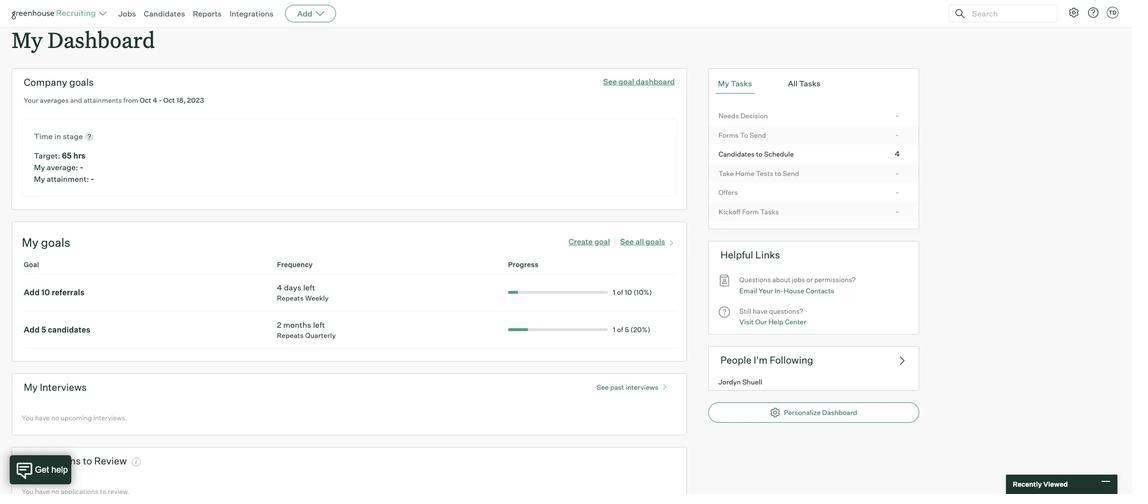 Task type: vqa. For each thing, say whether or not it's contained in the screenshot.
My inside "button"
yes



Task type: describe. For each thing, give the bounding box(es) containing it.
all tasks
[[788, 79, 821, 88]]

contacts
[[806, 286, 835, 295]]

to
[[741, 131, 749, 139]]

2
[[277, 320, 282, 330]]

following
[[770, 354, 814, 366]]

dashboard
[[636, 77, 675, 86]]

no
[[51, 414, 59, 422]]

create
[[569, 236, 593, 246]]

greenhouse recruiting image
[[12, 8, 99, 19]]

you
[[22, 414, 34, 422]]

forms
[[719, 131, 739, 139]]

2 months left repeats quarterly
[[277, 320, 336, 339]]

see past interviews
[[597, 383, 659, 391]]

Search text field
[[970, 7, 1049, 21]]

integrations link
[[230, 9, 274, 18]]

referrals
[[52, 288, 84, 297]]

company
[[24, 76, 67, 88]]

past
[[610, 383, 624, 391]]

2 horizontal spatial to
[[775, 169, 782, 177]]

to for schedule
[[757, 150, 763, 158]]

dashboard for my dashboard
[[48, 25, 155, 54]]

days
[[284, 283, 302, 292]]

reports
[[193, 9, 222, 18]]

0 horizontal spatial your
[[24, 96, 38, 104]]

your averages and attainments from oct 4 - oct 18, 2023
[[24, 96, 204, 104]]

integrations
[[230, 9, 274, 18]]

applications
[[24, 455, 81, 467]]

center
[[785, 318, 807, 326]]

personalize
[[784, 408, 821, 417]]

stage
[[63, 131, 83, 141]]

td button
[[1106, 5, 1121, 20]]

add for add 5 candidates
[[24, 325, 40, 335]]

target: 65 hrs my average: - my attainment: -
[[34, 151, 94, 184]]

people
[[721, 354, 752, 366]]

my for tasks
[[718, 79, 730, 88]]

viewed
[[1044, 480, 1068, 489]]

decision
[[741, 112, 768, 120]]

my for goals
[[22, 235, 38, 250]]

add button
[[285, 5, 336, 22]]

goals for my goals
[[41, 235, 70, 250]]

1 oct from the left
[[140, 96, 151, 104]]

in
[[54, 131, 61, 141]]

td
[[1109, 9, 1117, 16]]

configure image
[[1069, 7, 1080, 18]]

add 10 referrals
[[24, 288, 84, 297]]

time in
[[34, 131, 63, 141]]

my for interviews
[[24, 381, 38, 393]]

help
[[769, 318, 784, 326]]

see all goals link
[[620, 235, 677, 246]]

frequency
[[277, 260, 313, 269]]

email your in-house contacts link
[[740, 286, 835, 296]]

averages
[[40, 96, 69, 104]]

65
[[62, 151, 72, 160]]

reports link
[[193, 9, 222, 18]]

see past interviews link
[[592, 379, 675, 391]]

upcoming
[[61, 414, 92, 422]]

candidates link
[[144, 9, 185, 18]]

my goals
[[22, 235, 70, 250]]

quarterly
[[305, 331, 336, 339]]

home
[[736, 169, 755, 177]]

visit
[[740, 318, 754, 326]]

shuell
[[743, 378, 763, 386]]

interviews
[[40, 381, 87, 393]]

see for my interviews
[[597, 383, 609, 391]]

0 horizontal spatial 5
[[41, 325, 46, 335]]

all
[[788, 79, 798, 88]]

still
[[740, 307, 752, 315]]

in-
[[775, 286, 784, 295]]

kickoff
[[719, 207, 741, 216]]

questions
[[740, 276, 771, 284]]

visit our help center link
[[740, 317, 807, 328]]

1 of 10 (10%)
[[613, 288, 652, 296]]

months
[[283, 320, 312, 330]]

td button
[[1107, 7, 1119, 18]]

needs decision
[[719, 112, 768, 120]]

candidates for candidates to schedule
[[719, 150, 755, 158]]

attainments
[[84, 96, 122, 104]]

helpful
[[721, 249, 754, 261]]

my interviews
[[24, 381, 87, 393]]

still have questions? visit our help center
[[740, 307, 807, 326]]

add for add
[[297, 9, 312, 18]]

jordyn shuell
[[719, 378, 763, 386]]

to for review
[[83, 455, 92, 467]]

email
[[740, 286, 758, 295]]

1 horizontal spatial 5
[[625, 325, 629, 334]]

goals for company goals
[[69, 76, 94, 88]]

recently
[[1013, 480, 1042, 489]]

candidates
[[48, 325, 90, 335]]

progress bar for 4 days left
[[418, 291, 608, 294]]

my dashboard
[[12, 25, 155, 54]]



Task type: locate. For each thing, give the bounding box(es) containing it.
candidates to schedule
[[719, 150, 794, 158]]

tasks for my tasks
[[731, 79, 753, 88]]

1 vertical spatial candidates
[[719, 150, 755, 158]]

tasks inside button
[[731, 79, 753, 88]]

goal for create
[[595, 236, 610, 246]]

jobs
[[118, 9, 136, 18]]

2 1 from the top
[[613, 325, 616, 334]]

candidates right jobs
[[144, 9, 185, 18]]

10 left the referrals
[[41, 288, 50, 297]]

0 horizontal spatial tasks
[[731, 79, 753, 88]]

form
[[743, 207, 759, 216]]

0 vertical spatial dashboard
[[48, 25, 155, 54]]

1 left (20%)
[[613, 325, 616, 334]]

1 of 5 (20%)
[[613, 325, 651, 334]]

1 vertical spatial 1
[[613, 325, 616, 334]]

1 vertical spatial repeats
[[277, 331, 304, 339]]

1 for 2 months left
[[613, 325, 616, 334]]

1 horizontal spatial dashboard
[[823, 408, 858, 417]]

jordyn
[[719, 378, 741, 386]]

0 vertical spatial left
[[303, 283, 315, 292]]

oct
[[140, 96, 151, 104], [163, 96, 175, 104]]

tasks for all tasks
[[800, 79, 821, 88]]

see all goals
[[620, 236, 666, 246]]

1 vertical spatial send
[[783, 169, 800, 177]]

add for add 10 referrals
[[24, 288, 40, 297]]

i'm
[[754, 354, 768, 366]]

my tasks
[[718, 79, 753, 88]]

4 for 4 days left repeats weekly
[[277, 283, 282, 292]]

people i'm following
[[721, 354, 814, 366]]

1 vertical spatial see
[[620, 236, 634, 246]]

dashboard right 'personalize'
[[823, 408, 858, 417]]

tasks right form
[[761, 207, 779, 216]]

applications to review
[[24, 455, 127, 467]]

4 for 4
[[895, 149, 900, 159]]

see for company goals
[[603, 77, 617, 86]]

1 horizontal spatial tasks
[[761, 207, 779, 216]]

all tasks button
[[786, 74, 823, 94]]

company goals
[[24, 76, 94, 88]]

candidates down forms to send
[[719, 150, 755, 158]]

your left in-
[[759, 286, 774, 295]]

candidates for candidates
[[144, 9, 185, 18]]

left up 'quarterly'
[[313, 320, 325, 330]]

offers
[[719, 188, 738, 197]]

0 horizontal spatial have
[[35, 414, 50, 422]]

0 vertical spatial your
[[24, 96, 38, 104]]

dashboard down jobs
[[48, 25, 155, 54]]

2023
[[187, 96, 204, 104]]

progress
[[508, 260, 539, 269]]

see left 'all'
[[620, 236, 634, 246]]

target:
[[34, 151, 60, 160]]

have up our
[[753, 307, 768, 315]]

schedule
[[764, 150, 794, 158]]

2 horizontal spatial tasks
[[800, 79, 821, 88]]

our
[[756, 318, 767, 326]]

add
[[297, 9, 312, 18], [24, 288, 40, 297], [24, 325, 40, 335]]

you have no upcoming interviews.
[[22, 414, 127, 422]]

0 vertical spatial 1
[[613, 288, 616, 296]]

1 left (10%)
[[613, 288, 616, 296]]

people i'm following link
[[709, 346, 920, 373]]

see left dashboard
[[603, 77, 617, 86]]

left inside 4 days left repeats weekly
[[303, 283, 315, 292]]

personalize dashboard link
[[709, 403, 920, 423]]

4 days left repeats weekly
[[277, 283, 329, 302]]

my for dashboard
[[12, 25, 43, 54]]

0 horizontal spatial goal
[[595, 236, 610, 246]]

(20%)
[[631, 325, 651, 334]]

of left (10%)
[[617, 288, 624, 296]]

0 horizontal spatial candidates
[[144, 9, 185, 18]]

4 inside 4 days left repeats weekly
[[277, 283, 282, 292]]

helpful links
[[721, 249, 780, 261]]

2 of from the top
[[617, 325, 624, 334]]

0 vertical spatial 4
[[153, 96, 157, 104]]

house
[[784, 286, 805, 295]]

(10%)
[[634, 288, 652, 296]]

1 repeats from the top
[[277, 294, 304, 302]]

progress bar
[[418, 291, 608, 294], [428, 328, 608, 331]]

interviews.
[[93, 414, 127, 422]]

goal left dashboard
[[619, 77, 634, 86]]

1 horizontal spatial goal
[[619, 77, 634, 86]]

1 1 from the top
[[613, 288, 616, 296]]

goal
[[24, 260, 39, 269]]

hrs
[[73, 151, 86, 160]]

progress bar for 2 months left
[[428, 328, 608, 331]]

0 horizontal spatial dashboard
[[48, 25, 155, 54]]

jobs
[[792, 276, 805, 284]]

1 vertical spatial your
[[759, 286, 774, 295]]

repeats inside 2 months left repeats quarterly
[[277, 331, 304, 339]]

repeats for months
[[277, 331, 304, 339]]

goal right create
[[595, 236, 610, 246]]

send right to
[[750, 131, 766, 139]]

0 vertical spatial of
[[617, 288, 624, 296]]

interviews
[[626, 383, 659, 391]]

1 horizontal spatial have
[[753, 307, 768, 315]]

from
[[123, 96, 138, 104]]

2 vertical spatial 4
[[277, 283, 282, 292]]

kickoff form tasks
[[719, 207, 779, 216]]

create goal
[[569, 236, 610, 246]]

repeats down months
[[277, 331, 304, 339]]

oct left 18,
[[163, 96, 175, 104]]

personalize dashboard
[[784, 408, 858, 417]]

weekly
[[305, 294, 329, 302]]

1 vertical spatial goal
[[595, 236, 610, 246]]

left for 2 months left
[[313, 320, 325, 330]]

oct right from
[[140, 96, 151, 104]]

jordyn shuell link
[[709, 373, 919, 390]]

add inside popup button
[[297, 9, 312, 18]]

to
[[757, 150, 763, 158], [775, 169, 782, 177], [83, 455, 92, 467]]

of for 4 days left
[[617, 288, 624, 296]]

recently viewed
[[1013, 480, 1068, 489]]

have for no
[[35, 414, 50, 422]]

goal for see
[[619, 77, 634, 86]]

1 horizontal spatial 10
[[625, 288, 632, 296]]

0 horizontal spatial oct
[[140, 96, 151, 104]]

5 left candidates
[[41, 325, 46, 335]]

left up weekly at the left of page
[[303, 283, 315, 292]]

take
[[719, 169, 734, 177]]

0 horizontal spatial to
[[83, 455, 92, 467]]

0 vertical spatial candidates
[[144, 9, 185, 18]]

attainment:
[[47, 174, 89, 184]]

0 horizontal spatial send
[[750, 131, 766, 139]]

0 vertical spatial add
[[297, 9, 312, 18]]

0 vertical spatial goal
[[619, 77, 634, 86]]

2 oct from the left
[[163, 96, 175, 104]]

time
[[34, 131, 53, 141]]

forms to send
[[719, 131, 766, 139]]

0 vertical spatial send
[[750, 131, 766, 139]]

average:
[[47, 162, 78, 172]]

5 left (20%)
[[625, 325, 629, 334]]

left inside 2 months left repeats quarterly
[[313, 320, 325, 330]]

send
[[750, 131, 766, 139], [783, 169, 800, 177]]

1 of from the top
[[617, 288, 624, 296]]

0 vertical spatial to
[[757, 150, 763, 158]]

1 for 4 days left
[[613, 288, 616, 296]]

4
[[153, 96, 157, 104], [895, 149, 900, 159], [277, 283, 282, 292]]

2 vertical spatial see
[[597, 383, 609, 391]]

candidates
[[144, 9, 185, 18], [719, 150, 755, 158]]

2 repeats from the top
[[277, 331, 304, 339]]

see left "past"
[[597, 383, 609, 391]]

2 vertical spatial to
[[83, 455, 92, 467]]

1 vertical spatial left
[[313, 320, 325, 330]]

1 horizontal spatial candidates
[[719, 150, 755, 158]]

to up the take home tests to send
[[757, 150, 763, 158]]

repeats inside 4 days left repeats weekly
[[277, 294, 304, 302]]

your down company
[[24, 96, 38, 104]]

about
[[773, 276, 791, 284]]

0 horizontal spatial 10
[[41, 288, 50, 297]]

or
[[807, 276, 813, 284]]

questions about jobs or permissions? email your in-house contacts
[[740, 276, 856, 295]]

2 vertical spatial add
[[24, 325, 40, 335]]

my inside button
[[718, 79, 730, 88]]

0 horizontal spatial 4
[[153, 96, 157, 104]]

have left no
[[35, 414, 50, 422]]

1 vertical spatial of
[[617, 325, 624, 334]]

review
[[94, 455, 127, 467]]

send down schedule
[[783, 169, 800, 177]]

my
[[12, 25, 43, 54], [718, 79, 730, 88], [34, 162, 45, 172], [34, 174, 45, 184], [22, 235, 38, 250], [24, 381, 38, 393]]

left
[[303, 283, 315, 292], [313, 320, 325, 330]]

repeats down days
[[277, 294, 304, 302]]

have inside the still have questions? visit our help center
[[753, 307, 768, 315]]

questions?
[[769, 307, 804, 315]]

2 horizontal spatial 4
[[895, 149, 900, 159]]

of for 2 months left
[[617, 325, 624, 334]]

1 horizontal spatial your
[[759, 286, 774, 295]]

1 horizontal spatial oct
[[163, 96, 175, 104]]

of left (20%)
[[617, 325, 624, 334]]

0 vertical spatial repeats
[[277, 294, 304, 302]]

1 vertical spatial 4
[[895, 149, 900, 159]]

1 vertical spatial to
[[775, 169, 782, 177]]

permissions?
[[815, 276, 856, 284]]

to right tests
[[775, 169, 782, 177]]

all
[[636, 236, 644, 246]]

dashboard for personalize dashboard
[[823, 408, 858, 417]]

tasks inside 'button'
[[800, 79, 821, 88]]

tab list
[[716, 74, 912, 94]]

10 left (10%)
[[625, 288, 632, 296]]

0 vertical spatial progress bar
[[418, 291, 608, 294]]

1 horizontal spatial send
[[783, 169, 800, 177]]

take home tests to send
[[719, 169, 800, 177]]

to left review
[[83, 455, 92, 467]]

0 vertical spatial see
[[603, 77, 617, 86]]

repeats for days
[[277, 294, 304, 302]]

left for 4 days left
[[303, 283, 315, 292]]

goals
[[69, 76, 94, 88], [41, 235, 70, 250], [646, 236, 666, 246]]

tab list containing my tasks
[[716, 74, 912, 94]]

have for questions?
[[753, 307, 768, 315]]

0 vertical spatial have
[[753, 307, 768, 315]]

1 vertical spatial progress bar
[[428, 328, 608, 331]]

see
[[603, 77, 617, 86], [620, 236, 634, 246], [597, 383, 609, 391]]

repeats
[[277, 294, 304, 302], [277, 331, 304, 339]]

your
[[24, 96, 38, 104], [759, 286, 774, 295]]

tasks up 'needs decision'
[[731, 79, 753, 88]]

1 horizontal spatial 4
[[277, 283, 282, 292]]

tests
[[756, 169, 774, 177]]

tasks right all
[[800, 79, 821, 88]]

and
[[70, 96, 82, 104]]

needs
[[719, 112, 739, 120]]

1 vertical spatial have
[[35, 414, 50, 422]]

1 horizontal spatial to
[[757, 150, 763, 158]]

1 vertical spatial add
[[24, 288, 40, 297]]

1 vertical spatial dashboard
[[823, 408, 858, 417]]

your inside the questions about jobs or permissions? email your in-house contacts
[[759, 286, 774, 295]]



